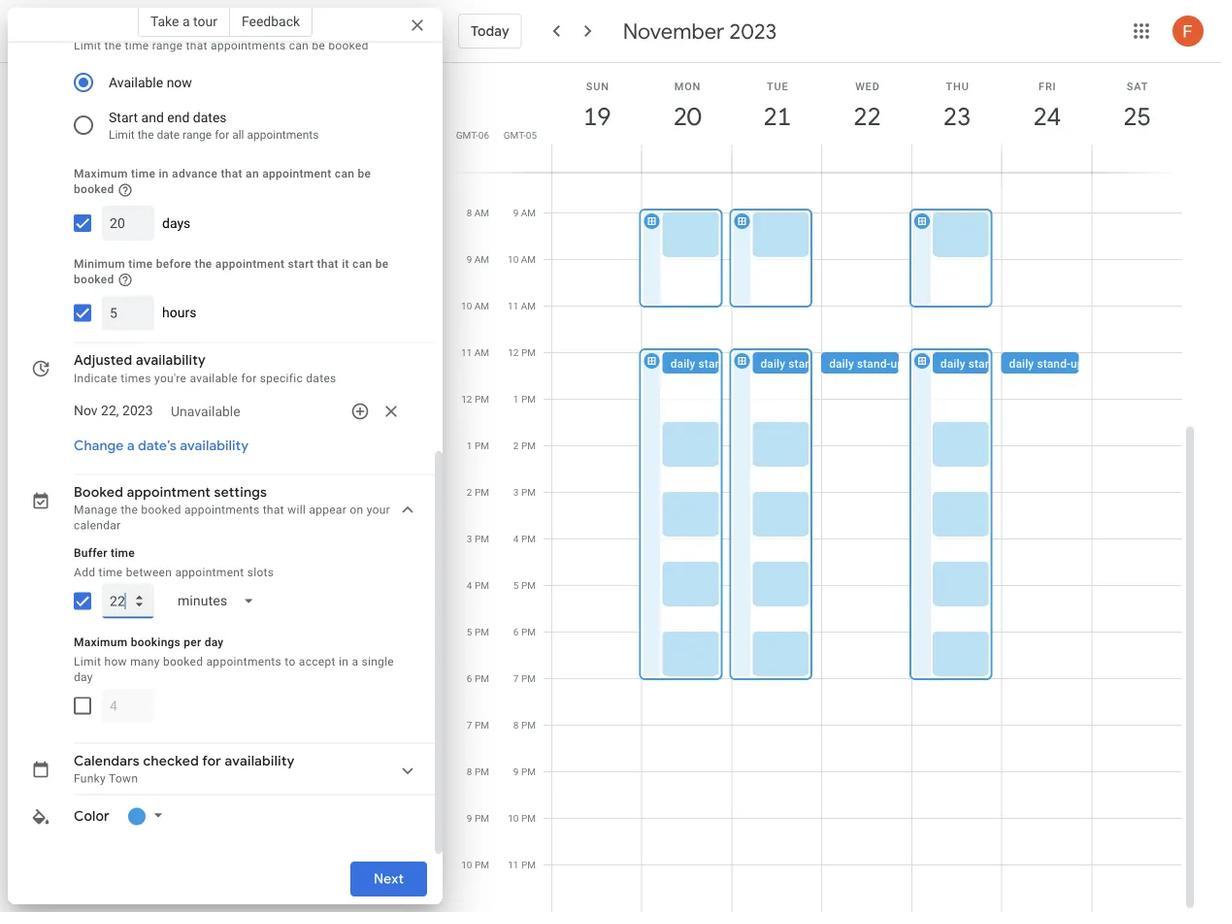 Task type: vqa. For each thing, say whether or not it's contained in the screenshot.
Gmail
no



Task type: locate. For each thing, give the bounding box(es) containing it.
can
[[289, 39, 309, 53], [335, 167, 354, 181], [352, 258, 372, 271]]

maximum inside maximum bookings per day limit how many booked appointments to accept in a single day
[[74, 636, 128, 649]]

0 vertical spatial 11 am
[[508, 300, 536, 312]]

1 horizontal spatial 3
[[513, 486, 519, 498]]

take a tour
[[150, 13, 217, 29]]

1 horizontal spatial 5 pm
[[513, 579, 536, 591]]

buffer
[[74, 547, 108, 560]]

an
[[246, 167, 259, 181]]

0 vertical spatial 10 am
[[508, 253, 536, 265]]

gmt- for 06
[[456, 129, 478, 141]]

the up available on the left top of page
[[104, 39, 122, 53]]

sunday, november 19 element
[[575, 94, 620, 139]]

1 daily stand-up from the left
[[670, 357, 745, 370]]

saturday, november 25 element
[[1115, 94, 1160, 139]]

availability inside calendars checked for availability funky town
[[225, 753, 295, 771]]

time right the buffer
[[111, 547, 135, 560]]

0 vertical spatial 12 pm
[[508, 347, 536, 358]]

dates right the specific
[[306, 372, 336, 385]]

5 daily stand-up button from the left
[[1001, 352, 1120, 374]]

limit inside start and end dates limit the date range for all appointments
[[109, 129, 135, 142]]

1 vertical spatial 3 pm
[[467, 533, 489, 545]]

0 horizontal spatial day
[[74, 671, 93, 684]]

1 horizontal spatial 5
[[513, 579, 519, 591]]

2 gmt- from the left
[[504, 129, 526, 141]]

limit inside "dropdown button"
[[74, 39, 101, 53]]

1 horizontal spatial 11 am
[[508, 300, 536, 312]]

maximum up maximum days in advance that an appointment can be booked number field
[[74, 167, 128, 181]]

the down and
[[138, 129, 154, 142]]

appointment left the start at the left of page
[[215, 258, 285, 271]]

5 up from the left
[[1071, 357, 1084, 370]]

a inside button
[[182, 13, 190, 29]]

sun
[[586, 80, 609, 92]]

12
[[508, 347, 519, 358], [461, 393, 472, 405]]

0 horizontal spatial dates
[[193, 110, 227, 126]]

gmt- left gmt-05
[[456, 129, 478, 141]]

change
[[74, 438, 124, 455]]

booked inside the booked appointment settings manage the booked appointments that will appear on your calendar
[[141, 504, 181, 517]]

11 am
[[508, 300, 536, 312], [461, 347, 489, 358]]

daily stand-up for 1st daily stand-up button from the right
[[1009, 357, 1084, 370]]

thursday, november 23 element
[[935, 94, 980, 139]]

1 daily from the left
[[670, 357, 695, 370]]

availability for date's
[[180, 438, 249, 455]]

appointment left slots
[[175, 566, 244, 580]]

4 daily from the left
[[940, 357, 965, 370]]

appointment down change a date's availability 'button' at the left of the page
[[127, 484, 211, 502]]

3 daily stand-up from the left
[[829, 357, 904, 370]]

time inside minimum time before the appointment start that it can be booked
[[128, 258, 153, 271]]

appointments inside maximum bookings per day limit how many booked appointments to accept in a single day
[[206, 655, 282, 669]]

1 vertical spatial 1
[[467, 440, 472, 451]]

appointments right all
[[247, 129, 319, 142]]

bookings
[[131, 636, 181, 649]]

0 vertical spatial can
[[289, 39, 309, 53]]

3 pm
[[513, 486, 536, 498], [467, 533, 489, 545]]

accept
[[299, 655, 336, 669]]

manage
[[74, 504, 117, 517]]

0 horizontal spatial 7 pm
[[467, 719, 489, 731]]

4 daily stand-up from the left
[[940, 357, 1015, 370]]

2 vertical spatial for
[[202, 753, 221, 771]]

0 horizontal spatial a
[[127, 438, 135, 455]]

0 vertical spatial 5
[[513, 579, 519, 591]]

time inside maximum time in advance that an appointment can be booked
[[131, 167, 155, 181]]

1 horizontal spatial be
[[358, 167, 371, 181]]

for left all
[[215, 129, 229, 142]]

1 vertical spatial 5
[[467, 626, 472, 638]]

0 vertical spatial limit
[[74, 39, 101, 53]]

be
[[312, 39, 325, 53], [358, 167, 371, 181], [375, 258, 389, 271]]

11 pm
[[508, 859, 536, 871]]

1 horizontal spatial 1
[[513, 393, 519, 405]]

3 daily stand-up button from the left
[[821, 352, 940, 374]]

3
[[513, 486, 519, 498], [467, 533, 472, 545]]

gmt-
[[456, 129, 478, 141], [504, 129, 526, 141]]

6
[[513, 626, 519, 638], [467, 673, 472, 684]]

daily for 1st daily stand-up button from the right
[[1009, 357, 1034, 370]]

appointments left to
[[206, 655, 282, 669]]

0 vertical spatial a
[[182, 13, 190, 29]]

stand- for third daily stand-up button from left
[[857, 357, 891, 370]]

limit for start
[[109, 129, 135, 142]]

1 horizontal spatial gmt-
[[504, 129, 526, 141]]

3 up from the left
[[891, 357, 904, 370]]

0 vertical spatial 6 pm
[[513, 626, 536, 638]]

for right checked
[[202, 753, 221, 771]]

1 horizontal spatial 12 pm
[[508, 347, 536, 358]]

time left "before"
[[128, 258, 153, 271]]

1 stand- from the left
[[698, 357, 732, 370]]

10 pm
[[508, 812, 536, 824], [461, 859, 489, 871]]

calendars checked for availability funky town
[[74, 753, 295, 786]]

5 daily from the left
[[1009, 357, 1034, 370]]

am
[[474, 207, 489, 218], [521, 207, 536, 218], [474, 253, 489, 265], [521, 253, 536, 265], [474, 300, 489, 312], [521, 300, 536, 312], [474, 347, 489, 358]]

booked
[[328, 39, 368, 53], [74, 183, 114, 197], [74, 273, 114, 287], [141, 504, 181, 517], [163, 655, 203, 669]]

1 vertical spatial 6 pm
[[467, 673, 489, 684]]

gmt- right 06 at the left top of the page
[[504, 129, 526, 141]]

booked inside maximum bookings per day limit how many booked appointments to accept in a single day
[[163, 655, 203, 669]]

2 vertical spatial availability
[[225, 753, 295, 771]]

0 horizontal spatial 7
[[467, 719, 472, 731]]

up for fourth daily stand-up button from the right
[[822, 357, 835, 370]]

0 vertical spatial dates
[[193, 110, 227, 126]]

dates right end on the top of the page
[[193, 110, 227, 126]]

up for 1st daily stand-up button from the right
[[1071, 357, 1084, 370]]

wednesday, november 22 element
[[845, 94, 890, 139]]

day up calendars
[[74, 671, 93, 684]]

option group containing available now
[[66, 62, 400, 147]]

range
[[152, 39, 183, 53], [183, 129, 212, 142]]

november 2023
[[623, 17, 777, 45]]

1 horizontal spatial 10 pm
[[508, 812, 536, 824]]

24 column header
[[1001, 63, 1092, 172]]

thu
[[946, 80, 969, 92]]

stand-
[[698, 357, 732, 370], [788, 357, 822, 370], [857, 357, 891, 370], [968, 357, 1002, 370], [1037, 357, 1071, 370]]

2 daily stand-up from the left
[[760, 357, 835, 370]]

5 stand- from the left
[[1037, 357, 1071, 370]]

a left the tour
[[182, 13, 190, 29]]

0 horizontal spatial 9 am
[[467, 253, 489, 265]]

appointments down the settings
[[184, 504, 260, 517]]

limit
[[74, 39, 101, 53], [109, 129, 135, 142], [74, 655, 101, 669]]

3 daily from the left
[[829, 357, 854, 370]]

option group
[[66, 62, 400, 147]]

1 gmt- from the left
[[456, 129, 478, 141]]

1 horizontal spatial 12
[[508, 347, 519, 358]]

appointments inside start and end dates limit the date range for all appointments
[[247, 129, 319, 142]]

in inside maximum bookings per day limit how many booked appointments to accept in a single day
[[339, 655, 349, 669]]

for left the specific
[[241, 372, 257, 385]]

appointment
[[262, 167, 332, 181], [215, 258, 285, 271], [127, 484, 211, 502], [175, 566, 244, 580]]

that down the tour
[[186, 39, 207, 53]]

1 horizontal spatial a
[[182, 13, 190, 29]]

grid
[[450, 63, 1198, 912]]

5 pm
[[513, 579, 536, 591], [467, 626, 489, 638]]

1 vertical spatial availability
[[180, 438, 249, 455]]

limit for maximum
[[74, 655, 101, 669]]

25
[[1122, 100, 1150, 132]]

time up available on the left top of page
[[125, 39, 149, 53]]

appointment inside the "buffer time add time between appointment slots"
[[175, 566, 244, 580]]

1 vertical spatial 12
[[461, 393, 472, 405]]

None field
[[162, 584, 270, 619]]

booked inside minimum time before the appointment start that it can be booked
[[74, 273, 114, 287]]

can inside maximum time in advance that an appointment can be booked
[[335, 167, 354, 181]]

21 column header
[[731, 63, 822, 172]]

1 vertical spatial 6
[[467, 673, 472, 684]]

time
[[125, 39, 149, 53], [131, 167, 155, 181], [128, 258, 153, 271], [111, 547, 135, 560], [99, 566, 123, 580]]

availability right checked
[[225, 753, 295, 771]]

10 am
[[508, 253, 536, 265], [461, 300, 489, 312]]

0 horizontal spatial 4
[[467, 579, 472, 591]]

now
[[167, 75, 192, 91]]

0 vertical spatial 8
[[467, 207, 472, 218]]

0 horizontal spatial 4 pm
[[467, 579, 489, 591]]

0 horizontal spatial 3 pm
[[467, 533, 489, 545]]

time for minimum
[[128, 258, 153, 271]]

can inside minimum time before the appointment start that it can be booked
[[352, 258, 372, 271]]

1 maximum from the top
[[74, 167, 128, 181]]

in right "accept"
[[339, 655, 349, 669]]

a inside maximum bookings per day limit how many booked appointments to accept in a single day
[[352, 655, 358, 669]]

1 vertical spatial day
[[74, 671, 93, 684]]

10
[[508, 253, 519, 265], [461, 300, 472, 312], [508, 812, 519, 824], [461, 859, 472, 871]]

a left the single on the bottom of page
[[352, 655, 358, 669]]

10 pm left 11 pm
[[461, 859, 489, 871]]

fri 24
[[1032, 80, 1060, 132]]

friday, november 24 element
[[1025, 94, 1070, 139]]

that left the it at left
[[317, 258, 339, 271]]

1 vertical spatial 10 pm
[[461, 859, 489, 871]]

a inside 'button'
[[127, 438, 135, 455]]

town
[[109, 773, 138, 786]]

2 stand- from the left
[[788, 357, 822, 370]]

availability up you're
[[136, 352, 206, 370]]

a left date's
[[127, 438, 135, 455]]

1 horizontal spatial 3 pm
[[513, 486, 536, 498]]

0 vertical spatial 7 pm
[[513, 673, 536, 684]]

1 up from the left
[[732, 357, 745, 370]]

1 vertical spatial a
[[127, 438, 135, 455]]

9
[[513, 207, 519, 218], [467, 253, 472, 265], [513, 766, 519, 777], [467, 812, 472, 824]]

9 am down 8 am on the top of page
[[467, 253, 489, 265]]

tuesday, november 21 element
[[755, 94, 800, 139]]

range inside start and end dates limit the date range for all appointments
[[183, 129, 212, 142]]

that left the will
[[263, 504, 284, 517]]

the right "before"
[[195, 258, 212, 271]]

2 maximum from the top
[[74, 636, 128, 649]]

0 vertical spatial 1 pm
[[513, 393, 536, 405]]

appointments down feedback
[[211, 39, 286, 53]]

time for maximum
[[131, 167, 155, 181]]

23 column header
[[911, 63, 1002, 172]]

23
[[942, 100, 970, 132]]

that inside the limit the time range that appointments can be booked "dropdown button"
[[186, 39, 207, 53]]

2 daily from the left
[[760, 357, 785, 370]]

1 horizontal spatial dates
[[306, 372, 336, 385]]

1 vertical spatial 10 am
[[461, 300, 489, 312]]

0 horizontal spatial 6 pm
[[467, 673, 489, 684]]

up
[[732, 357, 745, 370], [822, 357, 835, 370], [891, 357, 904, 370], [1002, 357, 1015, 370], [1071, 357, 1084, 370]]

gmt-06
[[456, 129, 489, 141]]

maximum up how
[[74, 636, 128, 649]]

0 horizontal spatial gmt-
[[456, 129, 478, 141]]

0 vertical spatial availability
[[136, 352, 206, 370]]

1 vertical spatial 3
[[467, 533, 472, 545]]

2 horizontal spatial be
[[375, 258, 389, 271]]

availability inside adjusted availability indicate times you're available for specific dates
[[136, 352, 206, 370]]

availability down unavailable in the top of the page
[[180, 438, 249, 455]]

up for 5th daily stand-up button from the right
[[732, 357, 745, 370]]

daily
[[670, 357, 695, 370], [760, 357, 785, 370], [829, 357, 854, 370], [940, 357, 965, 370], [1009, 357, 1034, 370]]

end
[[167, 110, 190, 126]]

0 horizontal spatial 6
[[467, 673, 472, 684]]

in left advance
[[159, 167, 169, 181]]

1 vertical spatial maximum
[[74, 636, 128, 649]]

that left an
[[221, 167, 242, 181]]

checked
[[143, 753, 199, 771]]

hours
[[162, 305, 196, 321]]

0 vertical spatial 3
[[513, 486, 519, 498]]

for inside start and end dates limit the date range for all appointments
[[215, 129, 229, 142]]

pm
[[521, 347, 536, 358], [475, 393, 489, 405], [521, 393, 536, 405], [475, 440, 489, 451], [521, 440, 536, 451], [475, 486, 489, 498], [521, 486, 536, 498], [475, 533, 489, 545], [521, 533, 536, 545], [475, 579, 489, 591], [521, 579, 536, 591], [475, 626, 489, 638], [521, 626, 536, 638], [475, 673, 489, 684], [521, 673, 536, 684], [475, 719, 489, 731], [521, 719, 536, 731], [475, 766, 489, 777], [521, 766, 536, 777], [475, 812, 489, 824], [521, 812, 536, 824], [475, 859, 489, 871], [521, 859, 536, 871]]

1 horizontal spatial 4 pm
[[513, 533, 536, 545]]

7
[[513, 673, 519, 684], [467, 719, 472, 731]]

can up the it at left
[[335, 167, 354, 181]]

to
[[285, 655, 296, 669]]

buffer time add time between appointment slots
[[74, 547, 274, 580]]

appointment inside minimum time before the appointment start that it can be booked
[[215, 258, 285, 271]]

9 am right 8 am on the top of page
[[513, 207, 536, 218]]

range down "take"
[[152, 39, 183, 53]]

be inside maximum time in advance that an appointment can be booked
[[358, 167, 371, 181]]

0 horizontal spatial 11 am
[[461, 347, 489, 358]]

0 horizontal spatial 5 pm
[[467, 626, 489, 638]]

0 horizontal spatial 1 pm
[[467, 440, 489, 451]]

calendars
[[74, 753, 140, 771]]

0 horizontal spatial in
[[159, 167, 169, 181]]

can right the it at left
[[352, 258, 372, 271]]

1 vertical spatial range
[[183, 129, 212, 142]]

appointments
[[211, 39, 286, 53], [247, 129, 319, 142], [184, 504, 260, 517], [206, 655, 282, 669]]

0 vertical spatial 9 pm
[[513, 766, 536, 777]]

0 vertical spatial for
[[215, 129, 229, 142]]

1 horizontal spatial 10 am
[[508, 253, 536, 265]]

0 horizontal spatial 3
[[467, 533, 472, 545]]

that inside maximum time in advance that an appointment can be booked
[[221, 167, 242, 181]]

9 pm
[[513, 766, 536, 777], [467, 812, 489, 824]]

1 horizontal spatial 8 pm
[[513, 719, 536, 731]]

range down end on the top of the page
[[183, 129, 212, 142]]

1 vertical spatial can
[[335, 167, 354, 181]]

limit inside maximum bookings per day limit how many booked appointments to accept in a single day
[[74, 655, 101, 669]]

1 vertical spatial in
[[339, 655, 349, 669]]

day right per
[[205, 636, 224, 649]]

a
[[182, 13, 190, 29], [127, 438, 135, 455], [352, 655, 358, 669]]

1 vertical spatial 9 am
[[467, 253, 489, 265]]

21
[[762, 100, 790, 132]]

20 column header
[[641, 63, 732, 172]]

0 vertical spatial maximum
[[74, 167, 128, 181]]

5
[[513, 579, 519, 591], [467, 626, 472, 638]]

feedback
[[242, 13, 300, 29]]

0 horizontal spatial 2 pm
[[467, 486, 489, 498]]

3 stand- from the left
[[857, 357, 891, 370]]

gmt- for 05
[[504, 129, 526, 141]]

0 vertical spatial in
[[159, 167, 169, 181]]

1 vertical spatial limit
[[109, 129, 135, 142]]

Buffer time number field
[[110, 584, 147, 619]]

the right manage
[[121, 504, 138, 517]]

1 daily stand-up button from the left
[[663, 352, 781, 374]]

time left advance
[[131, 167, 155, 181]]

can down feedback "button"
[[289, 39, 309, 53]]

can inside "dropdown button"
[[289, 39, 309, 53]]

10 pm up 11 pm
[[508, 812, 536, 824]]

0 vertical spatial 4
[[513, 533, 519, 545]]

day
[[205, 636, 224, 649], [74, 671, 93, 684]]

4 pm
[[513, 533, 536, 545], [467, 579, 489, 591]]

days
[[162, 215, 190, 231]]

0 vertical spatial 5 pm
[[513, 579, 536, 591]]

Maximum bookings per day number field
[[110, 689, 147, 724]]

daily stand-up button
[[663, 352, 781, 374], [753, 352, 871, 374], [821, 352, 940, 374], [933, 352, 1051, 374], [1001, 352, 1120, 374]]

5 daily stand-up from the left
[[1009, 357, 1084, 370]]

daily stand-up
[[670, 357, 745, 370], [760, 357, 835, 370], [829, 357, 904, 370], [940, 357, 1015, 370], [1009, 357, 1084, 370]]

1 vertical spatial for
[[241, 372, 257, 385]]

appointment right an
[[262, 167, 332, 181]]

0 vertical spatial be
[[312, 39, 325, 53]]

0 vertical spatial 2
[[513, 440, 519, 451]]

single
[[362, 655, 394, 669]]

0 vertical spatial 7
[[513, 673, 519, 684]]

4 up from the left
[[1002, 357, 1015, 370]]

next
[[374, 871, 404, 888]]

8 pm
[[513, 719, 536, 731], [467, 766, 489, 777]]

range inside "dropdown button"
[[152, 39, 183, 53]]

0 horizontal spatial 8 pm
[[467, 766, 489, 777]]

a for take
[[182, 13, 190, 29]]

maximum inside maximum time in advance that an appointment can be booked
[[74, 167, 128, 181]]

1 vertical spatial 4 pm
[[467, 579, 489, 591]]

dates inside adjusted availability indicate times you're available for specific dates
[[306, 372, 336, 385]]

0 vertical spatial 6
[[513, 626, 519, 638]]

1 horizontal spatial 7 pm
[[513, 673, 536, 684]]

availability inside 'button'
[[180, 438, 249, 455]]

2 up from the left
[[822, 357, 835, 370]]

booked inside "dropdown button"
[[328, 39, 368, 53]]

that
[[186, 39, 207, 53], [221, 167, 242, 181], [317, 258, 339, 271], [263, 504, 284, 517]]

4 stand- from the left
[[968, 357, 1002, 370]]

and
[[141, 110, 164, 126]]



Task type: describe. For each thing, give the bounding box(es) containing it.
sun 19
[[582, 80, 610, 132]]

thu 23
[[942, 80, 970, 132]]

daily stand-up for 5th daily stand-up button from the right
[[670, 357, 745, 370]]

appointments inside the booked appointment settings manage the booked appointments that will appear on your calendar
[[184, 504, 260, 517]]

that inside the booked appointment settings manage the booked appointments that will appear on your calendar
[[263, 504, 284, 517]]

for inside calendars checked for availability funky town
[[202, 753, 221, 771]]

booked
[[74, 484, 123, 502]]

0 horizontal spatial 1
[[467, 440, 472, 451]]

tue 21
[[762, 80, 790, 132]]

time for buffer
[[111, 547, 135, 560]]

0 vertical spatial 1
[[513, 393, 519, 405]]

1 vertical spatial 7 pm
[[467, 719, 489, 731]]

your
[[367, 504, 390, 517]]

available
[[109, 75, 163, 91]]

Maximum days in advance that an appointment can be booked number field
[[110, 206, 147, 241]]

stand- for 2nd daily stand-up button from right
[[968, 357, 1002, 370]]

grid containing 19
[[450, 63, 1198, 912]]

next button
[[350, 856, 427, 903]]

tue
[[767, 80, 789, 92]]

0 horizontal spatial 10 pm
[[461, 859, 489, 871]]

adjusted
[[74, 352, 132, 370]]

times
[[121, 372, 151, 385]]

daily for 2nd daily stand-up button from right
[[940, 357, 965, 370]]

many
[[130, 655, 160, 669]]

date
[[157, 129, 180, 142]]

2 daily stand-up button from the left
[[753, 352, 871, 374]]

1 horizontal spatial 9 pm
[[513, 766, 536, 777]]

1 horizontal spatial 6
[[513, 626, 519, 638]]

sat
[[1127, 80, 1148, 92]]

the inside minimum time before the appointment start that it can be booked
[[195, 258, 212, 271]]

0 horizontal spatial 12 pm
[[461, 393, 489, 405]]

maximum time in advance that an appointment can be booked
[[74, 167, 371, 197]]

1 vertical spatial 5 pm
[[467, 626, 489, 638]]

1 vertical spatial 8
[[513, 719, 519, 731]]

05
[[526, 129, 537, 141]]

booked inside maximum time in advance that an appointment can be booked
[[74, 183, 114, 197]]

slots
[[247, 566, 274, 580]]

that inside minimum time before the appointment start that it can be booked
[[317, 258, 339, 271]]

1 vertical spatial 4
[[467, 579, 472, 591]]

color
[[74, 809, 110, 826]]

date's
[[138, 438, 177, 455]]

today
[[471, 22, 509, 40]]

24
[[1032, 100, 1060, 132]]

start and end dates limit the date range for all appointments
[[109, 110, 319, 142]]

available now
[[109, 75, 192, 91]]

indicate
[[74, 372, 117, 385]]

1 vertical spatial 2 pm
[[467, 486, 489, 498]]

feedback button
[[230, 6, 313, 37]]

change a date's availability button
[[66, 429, 256, 464]]

will
[[287, 504, 306, 517]]

sat 25
[[1122, 80, 1150, 132]]

the inside "dropdown button"
[[104, 39, 122, 53]]

8 am
[[467, 207, 489, 218]]

be inside minimum time before the appointment start that it can be booked
[[375, 258, 389, 271]]

1 vertical spatial 8 pm
[[467, 766, 489, 777]]

daily stand-up for third daily stand-up button from left
[[829, 357, 904, 370]]

wed
[[855, 80, 880, 92]]

1 horizontal spatial 7
[[513, 673, 519, 684]]

0 vertical spatial 10 pm
[[508, 812, 536, 824]]

1 vertical spatial 1 pm
[[467, 440, 489, 451]]

between
[[126, 566, 172, 580]]

daily for third daily stand-up button from left
[[829, 357, 854, 370]]

stand- for fourth daily stand-up button from the right
[[788, 357, 822, 370]]

1 vertical spatial 11
[[461, 347, 472, 358]]

2 vertical spatial 8
[[467, 766, 472, 777]]

Date text field
[[74, 400, 153, 423]]

booked appointment settings manage the booked appointments that will appear on your calendar
[[74, 484, 390, 533]]

wed 22
[[852, 80, 880, 132]]

how
[[104, 655, 127, 669]]

2 vertical spatial 11
[[508, 859, 519, 871]]

2023
[[729, 17, 777, 45]]

1 horizontal spatial 2
[[513, 440, 519, 451]]

you're
[[154, 372, 187, 385]]

time right add
[[99, 566, 123, 580]]

settings
[[214, 484, 267, 502]]

0 vertical spatial 9 am
[[513, 207, 536, 218]]

minimum
[[74, 258, 125, 271]]

0 vertical spatial 11
[[508, 300, 519, 312]]

limit the time range that appointments can be booked
[[74, 39, 368, 53]]

for inside adjusted availability indicate times you're available for specific dates
[[241, 372, 257, 385]]

start
[[288, 258, 314, 271]]

take
[[150, 13, 179, 29]]

tour
[[193, 13, 217, 29]]

appointment inside the booked appointment settings manage the booked appointments that will appear on your calendar
[[127, 484, 211, 502]]

funky
[[74, 773, 106, 786]]

Minimum amount of hours before the start of the appointment that it can be booked number field
[[110, 296, 147, 331]]

a for change
[[127, 438, 135, 455]]

time inside "dropdown button"
[[125, 39, 149, 53]]

on
[[350, 504, 363, 517]]

availability for for
[[225, 753, 295, 771]]

dates inside start and end dates limit the date range for all appointments
[[193, 110, 227, 126]]

25 column header
[[1091, 63, 1182, 172]]

up for 2nd daily stand-up button from right
[[1002, 357, 1015, 370]]

daily for fourth daily stand-up button from the right
[[760, 357, 785, 370]]

stand- for 1st daily stand-up button from the right
[[1037, 357, 1071, 370]]

be inside "dropdown button"
[[312, 39, 325, 53]]

change a date's availability
[[74, 438, 249, 455]]

maximum for maximum time in advance that an appointment can be booked
[[74, 167, 128, 181]]

1 horizontal spatial 1 pm
[[513, 393, 536, 405]]

maximum for maximum bookings per day limit how many booked appointments to accept in a single day
[[74, 636, 128, 649]]

1 vertical spatial 11 am
[[461, 347, 489, 358]]

advance
[[172, 167, 218, 181]]

appointments inside "dropdown button"
[[211, 39, 286, 53]]

0 horizontal spatial 12
[[461, 393, 472, 405]]

mon
[[674, 80, 701, 92]]

stand- for 5th daily stand-up button from the right
[[698, 357, 732, 370]]

minimum time before the appointment start that it can be booked
[[74, 258, 389, 287]]

0 vertical spatial 4 pm
[[513, 533, 536, 545]]

gmt-05
[[504, 129, 537, 141]]

appear
[[309, 504, 347, 517]]

monday, november 20 element
[[665, 94, 710, 139]]

daily stand-up for 2nd daily stand-up button from right
[[940, 357, 1015, 370]]

19
[[582, 100, 610, 132]]

22 column header
[[821, 63, 912, 172]]

daily stand-up for fourth daily stand-up button from the right
[[760, 357, 835, 370]]

19 column header
[[551, 63, 642, 172]]

appointment inside maximum time in advance that an appointment can be booked
[[262, 167, 332, 181]]

1 vertical spatial 9 pm
[[467, 812, 489, 824]]

start
[[109, 110, 138, 126]]

20
[[672, 100, 700, 132]]

it
[[342, 258, 349, 271]]

0 horizontal spatial 10 am
[[461, 300, 489, 312]]

limit the time range that appointments can be booked button
[[66, 15, 431, 58]]

06
[[478, 129, 489, 141]]

the inside the booked appointment settings manage the booked appointments that will appear on your calendar
[[121, 504, 138, 517]]

daily for 5th daily stand-up button from the right
[[670, 357, 695, 370]]

the inside start and end dates limit the date range for all appointments
[[138, 129, 154, 142]]

1 horizontal spatial day
[[205, 636, 224, 649]]

per
[[184, 636, 201, 649]]

0 vertical spatial 12
[[508, 347, 519, 358]]

available
[[190, 372, 238, 385]]

before
[[156, 258, 192, 271]]

specific
[[260, 372, 303, 385]]

up for third daily stand-up button from left
[[891, 357, 904, 370]]

today button
[[458, 8, 522, 54]]

1 horizontal spatial 4
[[513, 533, 519, 545]]

22
[[852, 100, 880, 132]]

adjusted availability indicate times you're available for specific dates
[[74, 352, 336, 385]]

0 vertical spatial 2 pm
[[513, 440, 536, 451]]

fri
[[1039, 80, 1057, 92]]

add
[[74, 566, 95, 580]]

4 daily stand-up button from the left
[[933, 352, 1051, 374]]

take a tour button
[[138, 6, 230, 37]]

november
[[623, 17, 724, 45]]

1 vertical spatial 2
[[467, 486, 472, 498]]

maximum bookings per day limit how many booked appointments to accept in a single day
[[74, 636, 394, 684]]

0 vertical spatial 8 pm
[[513, 719, 536, 731]]

calendar
[[74, 519, 121, 533]]

unavailable
[[171, 404, 240, 420]]

in inside maximum time in advance that an appointment can be booked
[[159, 167, 169, 181]]

mon 20
[[672, 80, 701, 132]]



